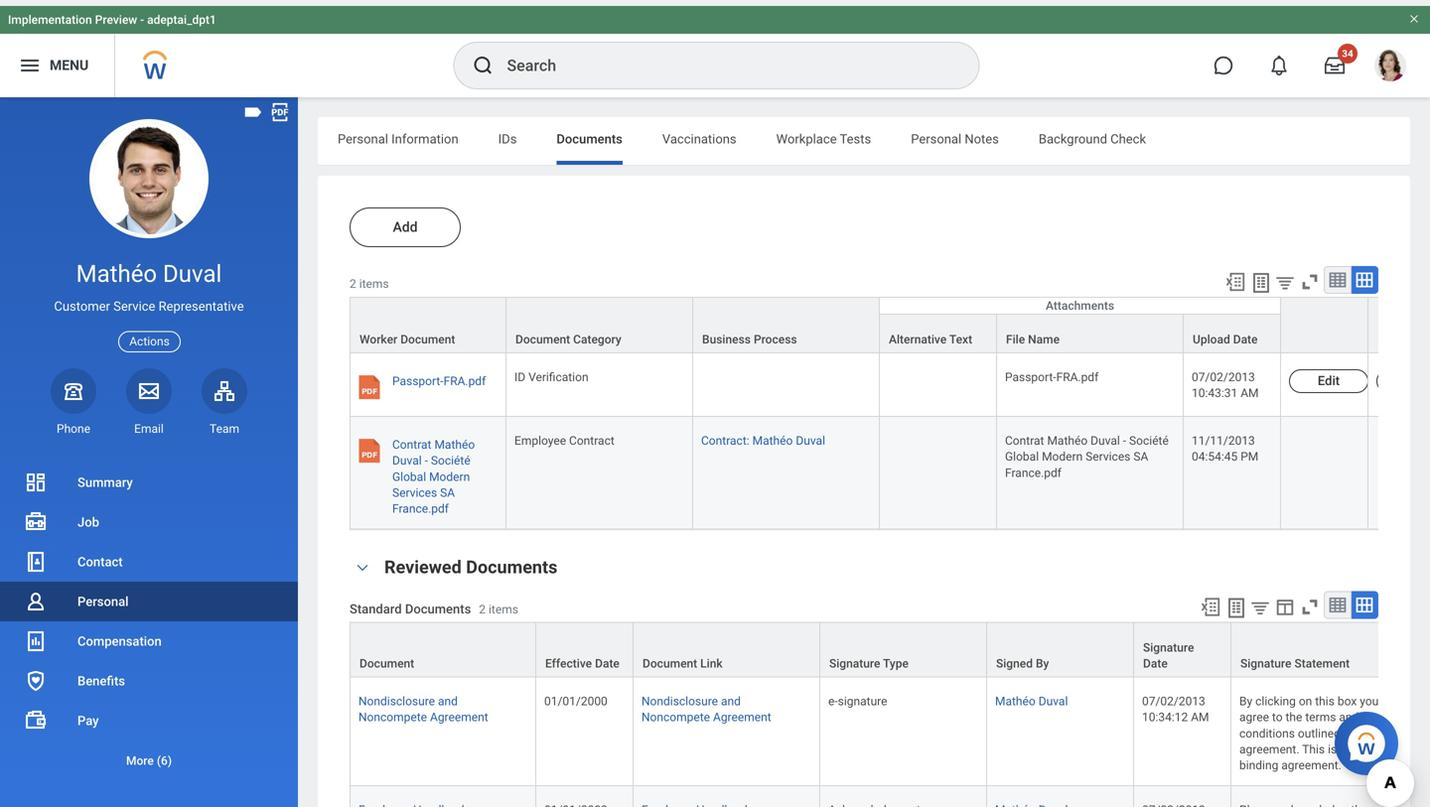 Task type: locate. For each thing, give the bounding box(es) containing it.
passport-fra.pdf link
[[392, 364, 486, 398]]

mathéo duval down signed by
[[995, 689, 1068, 703]]

signature inside popup button
[[1143, 635, 1194, 649]]

fra.pdf left the id
[[444, 369, 486, 382]]

1 horizontal spatial export to worksheets image
[[1250, 265, 1273, 289]]

am
[[1241, 381, 1259, 394], [1191, 705, 1209, 719]]

1 horizontal spatial services
[[1086, 444, 1131, 458]]

0 horizontal spatial nondisclosure
[[359, 689, 435, 703]]

navigation pane region
[[0, 91, 298, 808]]

mathéo duval up customer service representative
[[76, 260, 222, 288]]

justify image
[[18, 48, 42, 72]]

email mathéo duval element
[[126, 421, 172, 437]]

- down passport-fra.pdf "link"
[[425, 448, 428, 462]]

am inside 07/02/2013 10:34:12 am
[[1191, 705, 1209, 719]]

benefits
[[77, 674, 125, 689]]

upload
[[1193, 327, 1230, 341]]

1 nondisclosure and noncompete agreement link from the left
[[359, 685, 488, 719]]

noncompete down the document column header
[[359, 705, 427, 719]]

documents up standard documents 2 items
[[466, 551, 558, 572]]

1 horizontal spatial signature
[[1143, 635, 1194, 649]]

10:43:31
[[1192, 381, 1238, 394]]

1 nondisclosure from the left
[[359, 689, 435, 703]]

1 horizontal spatial nondisclosure
[[642, 689, 718, 703]]

list
[[0, 463, 298, 781]]

am right 10:34:12
[[1191, 705, 1209, 719]]

2
[[350, 271, 356, 285], [479, 597, 486, 611]]

1 horizontal spatial export to excel image
[[1225, 265, 1247, 287]]

effective
[[545, 651, 592, 665]]

document inside popup button
[[515, 327, 570, 341]]

0 horizontal spatial the
[[1286, 705, 1303, 719]]

fullscreen image
[[1299, 591, 1321, 612]]

tag image
[[242, 101, 264, 123]]

2 vertical spatial -
[[425, 448, 428, 462]]

société left the 11/11/2013
[[1129, 428, 1169, 442]]

documents right ids
[[557, 126, 623, 141]]

on
[[1299, 689, 1312, 703]]

0 horizontal spatial items
[[359, 271, 389, 285]]

1 horizontal spatial société
[[1129, 428, 1169, 442]]

1 horizontal spatial modern
[[1042, 444, 1083, 458]]

click to view/edit grid preferences image
[[1274, 591, 1296, 612]]

and down the link
[[721, 689, 741, 703]]

contract: mathéo duval link
[[701, 424, 825, 442]]

reviewed documents
[[384, 551, 558, 572]]

legal
[[1349, 737, 1375, 751]]

2 down add button
[[350, 271, 356, 285]]

- inside menu banner
[[140, 7, 144, 21]]

0 vertical spatial expand table image
[[1355, 264, 1375, 284]]

document for document category
[[515, 327, 570, 341]]

date inside signature date
[[1143, 651, 1168, 665]]

contract: mathéo duval
[[701, 428, 825, 442]]

11/11/2013 04:54:45 pm
[[1192, 428, 1259, 458]]

0 vertical spatial mathéo duval
[[76, 260, 222, 288]]

phone
[[57, 422, 90, 436]]

document category column header
[[507, 291, 693, 349]]

export to excel image left select to filter grid data image
[[1200, 591, 1222, 612]]

name
[[1028, 327, 1060, 341]]

clicking
[[1256, 689, 1296, 703]]

date inside effective date popup button
[[595, 651, 620, 665]]

effective date button
[[536, 617, 633, 671]]

to
[[1272, 705, 1283, 719]]

1 horizontal spatial date
[[1143, 651, 1168, 665]]

1 vertical spatial toolbar
[[1191, 586, 1379, 616]]

am inside 07/02/2013 10:43:31 am
[[1241, 381, 1259, 394]]

items down reviewed documents
[[489, 597, 518, 611]]

signed by column header
[[987, 616, 1134, 673]]

2 horizontal spatial signature
[[1241, 651, 1292, 665]]

check
[[1111, 126, 1146, 141]]

date inside the upload date "popup button"
[[1233, 327, 1258, 341]]

1 vertical spatial 07/02/2013
[[1142, 689, 1206, 703]]

row containing nondisclosure and noncompete agreement
[[350, 672, 1418, 781]]

expand table image right table image
[[1355, 590, 1375, 609]]

0 horizontal spatial personal
[[77, 594, 129, 609]]

personal link
[[0, 582, 298, 622]]

document left the link
[[643, 651, 697, 665]]

passport-
[[1005, 365, 1056, 379], [392, 369, 444, 382]]

the up legal
[[1359, 721, 1376, 735]]

1 vertical spatial 2
[[479, 597, 486, 611]]

signature inside popup button
[[829, 651, 881, 665]]

export to worksheets image left select to filter grid data icon
[[1250, 265, 1273, 289]]

signature type
[[829, 651, 909, 665]]

export to worksheets image left select to filter grid data image
[[1225, 591, 1249, 614]]

6 row from the top
[[350, 781, 1418, 808]]

mathéo duval inside navigation pane region
[[76, 260, 222, 288]]

contact image
[[24, 550, 48, 574]]

nondisclosure and noncompete agreement link down the document column header
[[359, 685, 488, 719]]

0 horizontal spatial modern
[[429, 464, 470, 478]]

file name
[[1006, 327, 1060, 341]]

passport-fra.pdf down name
[[1005, 365, 1099, 379]]

0 horizontal spatial contrat
[[392, 432, 432, 446]]

2 horizontal spatial personal
[[911, 126, 962, 141]]

société down passport-fra.pdf "link"
[[431, 448, 470, 462]]

signature up clicking
[[1241, 651, 1292, 665]]

signature date column header
[[1134, 616, 1232, 673]]

noncompete
[[359, 705, 427, 719], [642, 705, 710, 719]]

0 horizontal spatial services
[[392, 480, 437, 494]]

signature type column header
[[820, 616, 987, 673]]

nondisclosure and noncompete agreement down the link
[[642, 689, 771, 719]]

5 row from the top
[[350, 672, 1418, 781]]

sa up reviewed documents
[[440, 480, 455, 494]]

more (6) button
[[0, 741, 298, 781]]

contrat inside the contrat mathéo duval - société global modern services sa france.pdf link
[[392, 432, 432, 446]]

am right 10:43:31
[[1241, 381, 1259, 394]]

signature up 07/02/2013 10:34:12 am
[[1143, 635, 1194, 649]]

add
[[393, 213, 418, 229]]

1 horizontal spatial contrat mathéo duval - société global modern services sa france.pdf
[[1005, 428, 1172, 474]]

2 nondisclosure and noncompete agreement from the left
[[642, 689, 771, 719]]

0 horizontal spatial société
[[431, 448, 470, 462]]

export to worksheets image inside reviewed documents group
[[1225, 591, 1249, 614]]

0 vertical spatial 07/02/2013
[[1192, 365, 1255, 379]]

1 horizontal spatial france.pdf
[[1005, 460, 1062, 474]]

export to excel image up upload date "column header"
[[1225, 265, 1247, 287]]

documents for reviewed documents
[[466, 551, 558, 572]]

select to filter grid data image
[[1274, 266, 1296, 287]]

passport-fra.pdf down the worker document
[[392, 369, 486, 382]]

1 horizontal spatial by
[[1240, 689, 1253, 703]]

expand table image right table icon
[[1355, 264, 1375, 284]]

2 horizontal spatial date
[[1233, 327, 1258, 341]]

toolbar inside reviewed documents group
[[1191, 586, 1379, 616]]

view team image
[[213, 379, 236, 403]]

the right the to
[[1286, 705, 1303, 719]]

personal inside personal link
[[77, 594, 129, 609]]

signature statement
[[1241, 651, 1350, 665]]

1 horizontal spatial nondisclosure and noncompete agreement
[[642, 689, 771, 719]]

tab list containing personal information
[[318, 111, 1410, 159]]

3 row from the top
[[350, 411, 1430, 524]]

1 vertical spatial modern
[[429, 464, 470, 478]]

signed
[[996, 651, 1033, 665]]

4 row from the top
[[350, 616, 1418, 673]]

date
[[1233, 327, 1258, 341], [595, 651, 620, 665], [1143, 651, 1168, 665]]

search image
[[471, 48, 495, 72]]

07/02/2013 up 10:43:31
[[1192, 365, 1255, 379]]

0 horizontal spatial signature
[[829, 651, 881, 665]]

1 vertical spatial global
[[392, 464, 426, 478]]

phone image
[[60, 379, 87, 403]]

file
[[1006, 327, 1025, 341]]

personal left notes
[[911, 126, 962, 141]]

cell
[[693, 348, 880, 411], [880, 348, 997, 411], [880, 411, 997, 524], [1281, 411, 1369, 524], [1369, 411, 1430, 524]]

items
[[359, 271, 389, 285], [489, 597, 518, 611]]

signature for date
[[1143, 635, 1194, 649]]

0 vertical spatial toolbar
[[1216, 260, 1379, 291]]

alternative text
[[889, 327, 972, 341]]

1 horizontal spatial noncompete
[[642, 705, 710, 719]]

nondisclosure and noncompete agreement link down the link
[[642, 685, 771, 719]]

duval
[[163, 260, 222, 288], [796, 428, 825, 442], [1091, 428, 1120, 442], [392, 448, 422, 462], [1039, 689, 1068, 703]]

1 horizontal spatial fra.pdf
[[1056, 365, 1099, 379]]

0 vertical spatial export to excel image
[[1225, 265, 1247, 287]]

conditions
[[1240, 721, 1295, 735]]

0 vertical spatial items
[[359, 271, 389, 285]]

add button
[[350, 202, 461, 241]]

0 horizontal spatial agreement
[[430, 705, 488, 719]]

agreement. down conditions
[[1240, 737, 1300, 751]]

1 horizontal spatial passport-fra.pdf
[[1005, 365, 1099, 379]]

1 vertical spatial mathéo duval
[[995, 689, 1068, 703]]

(6)
[[157, 754, 172, 768]]

1 horizontal spatial nondisclosure and noncompete agreement link
[[642, 685, 771, 719]]

reviewed
[[384, 551, 462, 572]]

mathéo duval
[[76, 260, 222, 288], [995, 689, 1068, 703]]

personal information
[[338, 126, 459, 141]]

pay
[[77, 714, 99, 729]]

close environment banner image
[[1408, 7, 1420, 19]]

services
[[1086, 444, 1131, 458], [392, 480, 437, 494]]

items up "worker"
[[359, 271, 389, 285]]

is
[[1328, 737, 1337, 751]]

07/02/2013 inside 07/02/2013 10:34:12 am
[[1142, 689, 1206, 703]]

email button
[[126, 368, 172, 437]]

documents
[[557, 126, 623, 141], [466, 551, 558, 572], [405, 596, 471, 611]]

document up id verification element
[[515, 327, 570, 341]]

0 horizontal spatial fra.pdf
[[444, 369, 486, 382]]

mathéo inside reviewed documents group
[[995, 689, 1036, 703]]

background
[[1039, 126, 1107, 141]]

contrat
[[1005, 428, 1044, 442], [392, 432, 432, 446]]

documents inside tab list
[[557, 126, 623, 141]]

chevron down image
[[351, 555, 374, 569]]

worker document button
[[351, 292, 506, 347]]

nondisclosure down document link
[[642, 689, 718, 703]]

global
[[1005, 444, 1039, 458], [392, 464, 426, 478]]

passport- down the worker document
[[392, 369, 444, 382]]

nondisclosure and noncompete agreement down the document column header
[[359, 689, 488, 719]]

0 horizontal spatial am
[[1191, 705, 1209, 719]]

agreement down the document column header
[[430, 705, 488, 719]]

tab list
[[318, 111, 1410, 159]]

0 horizontal spatial date
[[595, 651, 620, 665]]

signature up e-signature element
[[829, 651, 881, 665]]

1 horizontal spatial agreement
[[713, 705, 771, 719]]

duval inside reviewed documents group
[[1039, 689, 1068, 703]]

by right "signed"
[[1036, 651, 1049, 665]]

07/02/2013 10:43:31 am
[[1192, 365, 1259, 394]]

list containing summary
[[0, 463, 298, 781]]

1 vertical spatial the
[[1359, 721, 1376, 735]]

process
[[754, 327, 797, 341]]

0 horizontal spatial nondisclosure and noncompete agreement link
[[359, 685, 488, 719]]

1 row from the top
[[350, 291, 1430, 349]]

2 horizontal spatial -
[[1123, 428, 1126, 442]]

personal for personal notes
[[911, 126, 962, 141]]

0 horizontal spatial passport-
[[392, 369, 444, 382]]

société
[[1129, 428, 1169, 442], [431, 448, 470, 462]]

toolbar up signature statement
[[1191, 586, 1379, 616]]

- right preview
[[140, 7, 144, 21]]

1 vertical spatial am
[[1191, 705, 1209, 719]]

signature
[[1143, 635, 1194, 649], [829, 651, 881, 665], [1241, 651, 1292, 665]]

personal down contact
[[77, 594, 129, 609]]

1 vertical spatial services
[[392, 480, 437, 494]]

2 down reviewed documents button
[[479, 597, 486, 611]]

mathéo inside navigation pane region
[[76, 260, 157, 288]]

document button
[[351, 617, 535, 671]]

contact
[[77, 555, 123, 570]]

signature for statement
[[1241, 651, 1292, 665]]

1 horizontal spatial am
[[1241, 381, 1259, 394]]

and down the document column header
[[438, 689, 458, 703]]

0 horizontal spatial 2
[[350, 271, 356, 285]]

summary link
[[0, 463, 298, 503]]

toolbar
[[1216, 260, 1379, 291], [1191, 586, 1379, 616]]

export to worksheets image
[[1250, 265, 1273, 289], [1225, 591, 1249, 614]]

document down standard
[[360, 651, 414, 665]]

1 horizontal spatial items
[[489, 597, 518, 611]]

1 horizontal spatial sa
[[1134, 444, 1148, 458]]

1 horizontal spatial global
[[1005, 444, 1039, 458]]

signature inside 'popup button'
[[1241, 651, 1292, 665]]

actions button
[[118, 331, 181, 352]]

0 horizontal spatial france.pdf
[[392, 496, 449, 510]]

0 horizontal spatial noncompete
[[359, 705, 427, 719]]

noncompete down document link
[[642, 705, 710, 719]]

representative
[[159, 299, 244, 314]]

job
[[77, 515, 99, 530]]

benefits image
[[24, 669, 48, 693]]

export to excel image
[[1225, 265, 1247, 287], [1200, 591, 1222, 612]]

and
[[438, 689, 458, 703], [721, 689, 741, 703], [1339, 705, 1359, 719], [1378, 737, 1397, 751]]

1 vertical spatial by
[[1240, 689, 1253, 703]]

agree
[[1240, 705, 1269, 719]]

team
[[210, 422, 239, 436]]

1 vertical spatial items
[[489, 597, 518, 611]]

team link
[[202, 368, 247, 437]]

mathéo
[[76, 260, 157, 288], [753, 428, 793, 442], [1047, 428, 1088, 442], [434, 432, 475, 446], [995, 689, 1036, 703]]

- left the 11/11/2013
[[1123, 428, 1126, 442]]

documents up document popup button
[[405, 596, 471, 611]]

1 horizontal spatial mathéo duval
[[995, 689, 1068, 703]]

e-
[[828, 689, 838, 703]]

and up by
[[1339, 705, 1359, 719]]

0 horizontal spatial export to excel image
[[1200, 591, 1222, 612]]

passport- down file name
[[1005, 365, 1056, 379]]

export to worksheets image for 07/02/2013 10:34:12 am
[[1225, 591, 1249, 614]]

business
[[702, 327, 751, 341]]

toolbar up upload date "column header"
[[1216, 260, 1379, 291]]

0 vertical spatial sa
[[1134, 444, 1148, 458]]

terms
[[1305, 705, 1336, 719]]

1 nondisclosure and noncompete agreement from the left
[[359, 689, 488, 719]]

0 vertical spatial documents
[[557, 126, 623, 141]]

alternative
[[889, 327, 947, 341]]

statement
[[1295, 651, 1350, 665]]

07/02/2013 up 10:34:12
[[1142, 689, 1206, 703]]

sa
[[1134, 444, 1148, 458], [440, 480, 455, 494]]

1 vertical spatial expand table image
[[1355, 590, 1375, 609]]

0 vertical spatial am
[[1241, 381, 1259, 394]]

notifications large image
[[1269, 50, 1289, 70]]

and right legal
[[1378, 737, 1397, 751]]

1 horizontal spatial 2
[[479, 597, 486, 611]]

1 vertical spatial documents
[[466, 551, 558, 572]]

1 vertical spatial export to worksheets image
[[1225, 591, 1249, 614]]

0 vertical spatial agreement.
[[1240, 737, 1300, 751]]

0 vertical spatial 2
[[350, 271, 356, 285]]

agreement
[[430, 705, 488, 719], [713, 705, 771, 719]]

mathéo duval inside reviewed documents group
[[995, 689, 1068, 703]]

07/02/2013 inside 07/02/2013 10:43:31 am
[[1192, 365, 1255, 379]]

by up "agree"
[[1240, 689, 1253, 703]]

more
[[126, 754, 154, 768]]

expand table image
[[1355, 264, 1375, 284], [1355, 590, 1375, 609]]

date right "upload"
[[1233, 327, 1258, 341]]

date right "effective"
[[595, 651, 620, 665]]

document up passport-fra.pdf "link"
[[400, 327, 455, 341]]

0 horizontal spatial by
[[1036, 651, 1049, 665]]

0 horizontal spatial -
[[140, 7, 144, 21]]

fullscreen image
[[1299, 265, 1321, 287]]

agreement down the link
[[713, 705, 771, 719]]

you
[[1360, 689, 1379, 703]]

file name column header
[[997, 292, 1184, 349]]

sa left 04:54:45
[[1134, 444, 1148, 458]]

nondisclosure and noncompete agreement link
[[359, 685, 488, 719], [642, 685, 771, 719]]

1 vertical spatial société
[[431, 448, 470, 462]]

upload date
[[1193, 327, 1258, 341]]

0 horizontal spatial mathéo duval
[[76, 260, 222, 288]]

07/02/2013
[[1192, 365, 1255, 379], [1142, 689, 1206, 703]]

0 vertical spatial export to worksheets image
[[1250, 265, 1273, 289]]

summary image
[[24, 471, 48, 495]]

row
[[350, 291, 1430, 349], [350, 292, 1430, 349], [350, 411, 1430, 524], [350, 616, 1418, 673], [350, 672, 1418, 781], [350, 781, 1418, 808]]

nondisclosure down the document column header
[[359, 689, 435, 703]]

personal left information
[[338, 126, 388, 141]]

notes
[[965, 126, 999, 141]]

row containing attachments
[[350, 291, 1430, 349]]

fra.pdf down file name popup button
[[1056, 365, 1099, 379]]

1 horizontal spatial contrat
[[1005, 428, 1044, 442]]

worker document column header
[[350, 291, 507, 349]]

0 vertical spatial by
[[1036, 651, 1049, 665]]

1 vertical spatial -
[[1123, 428, 1126, 442]]

team mathéo duval element
[[202, 421, 247, 437]]

1 horizontal spatial personal
[[338, 126, 388, 141]]

0 horizontal spatial nondisclosure and noncompete agreement
[[359, 689, 488, 719]]

agreement. down this
[[1282, 753, 1342, 767]]

2 row from the top
[[350, 292, 1430, 349]]

0 horizontal spatial export to worksheets image
[[1225, 591, 1249, 614]]

0 horizontal spatial sa
[[440, 480, 455, 494]]

0 vertical spatial -
[[140, 7, 144, 21]]

1 vertical spatial export to excel image
[[1200, 591, 1222, 612]]

date up 07/02/2013 10:34:12 am
[[1143, 651, 1168, 665]]



Task type: vqa. For each thing, say whether or not it's contained in the screenshot.
AI GMS - EXPENSE BY CATEGORY AND ITEM
no



Task type: describe. For each thing, give the bounding box(es) containing it.
this
[[1315, 689, 1335, 703]]

07/02/2013 10:34:12 am
[[1142, 689, 1209, 719]]

summary
[[77, 475, 133, 490]]

10:34:12
[[1142, 705, 1188, 719]]

personal image
[[24, 590, 48, 614]]

link
[[700, 651, 723, 665]]

more (6)
[[126, 754, 172, 768]]

1 horizontal spatial passport-
[[1005, 365, 1056, 379]]

signature for type
[[829, 651, 881, 665]]

2 nondisclosure from the left
[[642, 689, 718, 703]]

07/02/2013 for 10:43:31
[[1192, 365, 1255, 379]]

actions
[[129, 335, 170, 349]]

1 vertical spatial agreement.
[[1282, 753, 1342, 767]]

contract
[[569, 428, 615, 442]]

signature statement button
[[1232, 617, 1417, 671]]

document category
[[515, 327, 621, 341]]

signature
[[838, 689, 887, 703]]

2 noncompete from the left
[[642, 705, 710, 719]]

pay image
[[24, 709, 48, 733]]

implementation preview -   adeptai_dpt1
[[8, 7, 216, 21]]

type
[[883, 651, 909, 665]]

table image
[[1328, 264, 1348, 284]]

edit
[[1318, 367, 1340, 382]]

business process
[[702, 327, 797, 341]]

view printable version (pdf) image
[[269, 101, 291, 123]]

id verification element
[[515, 361, 589, 379]]

2 inside standard documents 2 items
[[479, 597, 486, 611]]

compensation
[[77, 634, 162, 649]]

document link column header
[[634, 616, 820, 673]]

document link
[[643, 651, 723, 665]]

worker document
[[360, 327, 455, 341]]

signed by
[[996, 651, 1049, 665]]

phone button
[[51, 368, 96, 437]]

employee
[[515, 428, 566, 442]]

export to worksheets image for 07/02/2013 10:43:31 am
[[1250, 265, 1273, 289]]

file name button
[[997, 309, 1183, 347]]

implementation
[[8, 7, 92, 21]]

worker
[[360, 327, 398, 341]]

document column header
[[350, 616, 536, 673]]

signature type button
[[820, 617, 986, 671]]

signed by button
[[987, 617, 1133, 671]]

date for upload date
[[1233, 327, 1258, 341]]

binding
[[1240, 753, 1279, 767]]

reviewed documents group
[[350, 549, 1418, 808]]

select to filter grid data image
[[1250, 592, 1271, 612]]

am for 07/02/2013 10:43:31 am
[[1241, 381, 1259, 394]]

1 noncompete from the left
[[359, 705, 427, 719]]

effective date
[[545, 651, 620, 665]]

0 vertical spatial services
[[1086, 444, 1131, 458]]

table image
[[1328, 590, 1348, 609]]

effective date column header
[[536, 616, 634, 673]]

attachments button
[[880, 292, 1280, 308]]

0 vertical spatial the
[[1286, 705, 1303, 719]]

0 vertical spatial modern
[[1042, 444, 1083, 458]]

more (6) button
[[0, 749, 298, 773]]

business process column header
[[693, 291, 880, 349]]

toolbar for 07/02/2013 10:43:31 am
[[1216, 260, 1379, 291]]

expand table image for table icon
[[1355, 264, 1375, 284]]

id
[[515, 365, 526, 379]]

outlined
[[1298, 721, 1341, 735]]

2 agreement from the left
[[713, 705, 771, 719]]

duval inside navigation pane region
[[163, 260, 222, 288]]

inbox large image
[[1325, 50, 1345, 70]]

documents for standard documents 2 items
[[405, 596, 471, 611]]

compensation image
[[24, 630, 48, 654]]

document for document
[[360, 651, 414, 665]]

verification
[[529, 365, 589, 379]]

0 vertical spatial france.pdf
[[1005, 460, 1062, 474]]

job image
[[24, 511, 48, 534]]

row containing employee contract
[[350, 411, 1430, 524]]

business process button
[[693, 292, 879, 347]]

personal for personal information
[[338, 126, 388, 141]]

box
[[1338, 689, 1357, 703]]

background check
[[1039, 126, 1146, 141]]

1 horizontal spatial -
[[425, 448, 428, 462]]

row containing alternative text
[[350, 292, 1430, 349]]

by inside popup button
[[1036, 651, 1049, 665]]

signature date
[[1143, 635, 1194, 665]]

employee contract element
[[515, 424, 615, 442]]

edit button
[[1289, 364, 1369, 387]]

0 horizontal spatial passport-fra.pdf
[[392, 369, 486, 382]]

workplace
[[776, 126, 837, 141]]

04:54:45
[[1192, 444, 1238, 458]]

alternative text column header
[[880, 292, 997, 349]]

am for 07/02/2013 10:34:12 am
[[1191, 705, 1209, 719]]

items inside standard documents 2 items
[[489, 597, 518, 611]]

01/01/2000
[[544, 689, 608, 703]]

menu
[[50, 51, 89, 68]]

customer service representative
[[54, 299, 244, 314]]

0 horizontal spatial global
[[392, 464, 426, 478]]

2 nondisclosure and noncompete agreement link from the left
[[642, 685, 771, 719]]

reviewed documents button
[[384, 551, 558, 572]]

profile logan mcneil image
[[1375, 44, 1406, 80]]

category
[[573, 327, 621, 341]]

contract:
[[701, 428, 750, 442]]

date for signature date
[[1143, 651, 1168, 665]]

standard
[[350, 596, 402, 611]]

customer
[[54, 299, 110, 314]]

passport- inside passport-fra.pdf "link"
[[392, 369, 444, 382]]

menu banner
[[0, 0, 1430, 91]]

edit row
[[350, 348, 1430, 411]]

row containing signature date
[[350, 616, 1418, 673]]

alternative text button
[[880, 309, 996, 347]]

export to excel image for 07/02/2013 10:43:31 am
[[1225, 265, 1247, 287]]

1 horizontal spatial the
[[1359, 721, 1376, 735]]

1 vertical spatial sa
[[440, 480, 455, 494]]

export to excel image for 07/02/2013 10:34:12 am
[[1200, 591, 1222, 612]]

email
[[134, 422, 164, 436]]

adeptai_dpt1
[[147, 7, 216, 21]]

34
[[1342, 42, 1354, 54]]

upload date column header
[[1184, 292, 1281, 349]]

e-signature element
[[828, 685, 887, 703]]

2 items
[[350, 271, 389, 285]]

mail image
[[137, 379, 161, 403]]

acknowledgment element
[[828, 794, 921, 808]]

vaccinations
[[662, 126, 737, 141]]

1 agreement from the left
[[430, 705, 488, 719]]

by inside by clicking on this box you agree to the terms and conditions outlined by the agreement. this is a legal and binding agreement.
[[1240, 689, 1253, 703]]

Search Workday  search field
[[507, 38, 938, 81]]

mathéo duval link
[[995, 685, 1068, 703]]

phone mathéo duval element
[[51, 421, 96, 437]]

signature date button
[[1134, 617, 1231, 671]]

this
[[1302, 737, 1325, 751]]

11/11/2013
[[1192, 428, 1255, 442]]

document for document link
[[643, 651, 697, 665]]

0 vertical spatial global
[[1005, 444, 1039, 458]]

07/02/2013 for 10:34:12
[[1142, 689, 1206, 703]]

standard documents 2 items
[[350, 596, 518, 611]]

workplace tests
[[776, 126, 871, 141]]

ids
[[498, 126, 517, 141]]

menu button
[[0, 28, 114, 91]]

toolbar for 07/02/2013 10:34:12 am
[[1191, 586, 1379, 616]]

contact link
[[0, 542, 298, 582]]

expand table image for table image
[[1355, 590, 1375, 609]]

tests
[[840, 126, 871, 141]]

text
[[949, 327, 972, 341]]

compensation link
[[0, 622, 298, 662]]

by
[[1344, 721, 1356, 735]]

1 vertical spatial france.pdf
[[392, 496, 449, 510]]

date for effective date
[[595, 651, 620, 665]]

benefits link
[[0, 662, 298, 701]]

upload date button
[[1184, 309, 1280, 347]]

fra.pdf inside "link"
[[444, 369, 486, 382]]

a
[[1340, 737, 1347, 751]]

0 vertical spatial société
[[1129, 428, 1169, 442]]

0 horizontal spatial contrat mathéo duval - société global modern services sa france.pdf
[[392, 432, 475, 510]]



